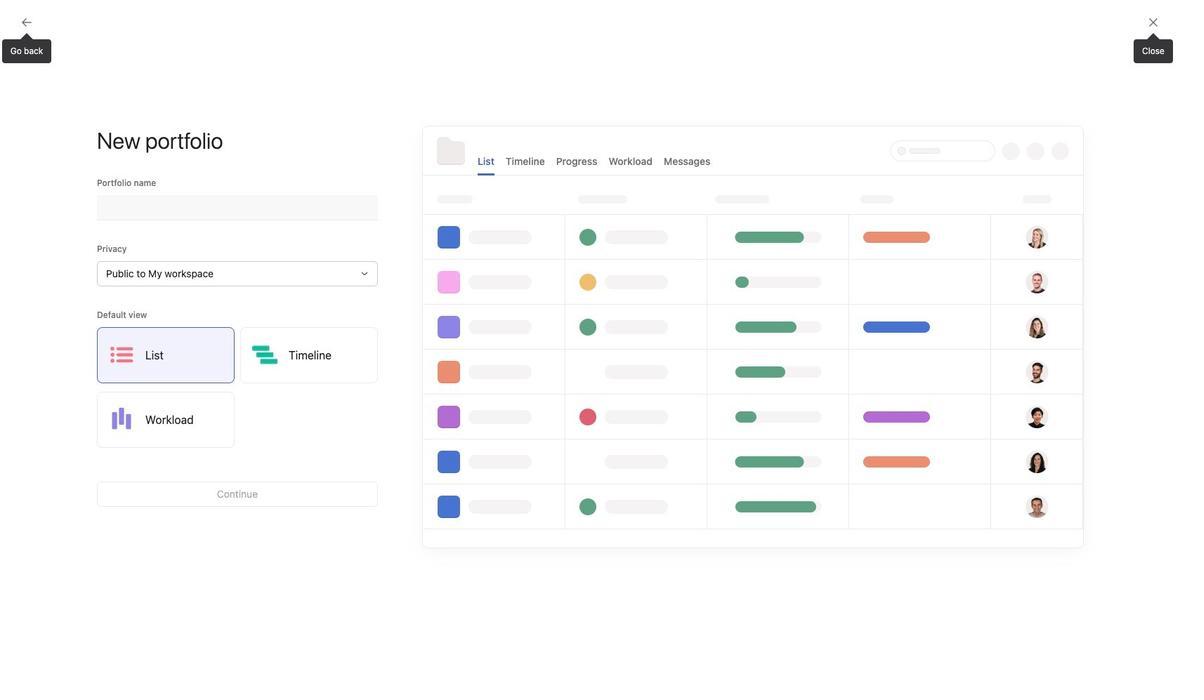 Task type: describe. For each thing, give the bounding box(es) containing it.
view profile image
[[693, 209, 726, 243]]

starred element
[[0, 223, 169, 364]]

completed image
[[690, 302, 707, 319]]

go back image
[[21, 17, 32, 28]]

at mention image
[[501, 451, 513, 462]]

1 tooltip from the left
[[2, 35, 52, 63]]

bulleted list image
[[409, 453, 418, 461]]



Task type: vqa. For each thing, say whether or not it's contained in the screenshot.
At Mention icon
yes



Task type: locate. For each thing, give the bounding box(es) containing it.
close image
[[1148, 17, 1159, 28]]

hide sidebar image
[[18, 11, 30, 22]]

this is a preview of your portfolio image
[[423, 126, 1084, 548]]

None text field
[[97, 195, 378, 221]]

list item
[[676, 273, 1091, 298], [676, 298, 1091, 323], [676, 323, 1091, 349], [676, 349, 1091, 374], [265, 535, 456, 578]]

tooltip down go back image
[[2, 35, 52, 63]]

global element
[[0, 34, 169, 119]]

numbered list image
[[432, 453, 440, 461]]

james, profile image
[[15, 319, 32, 336]]

toolbar
[[265, 441, 646, 472]]

tooltip
[[2, 35, 52, 63], [1134, 35, 1173, 63]]

1 horizontal spatial tooltip
[[1134, 35, 1173, 63]]

2 tooltip from the left
[[1134, 35, 1173, 63]]

tooltip down close icon
[[1134, 35, 1173, 63]]

link image
[[454, 453, 463, 461]]

Completed checkbox
[[690, 302, 707, 319]]

0 horizontal spatial tooltip
[[2, 35, 52, 63]]

globe image
[[470, 546, 487, 563]]

list box
[[424, 6, 762, 28]]

projects element
[[0, 364, 169, 505]]



